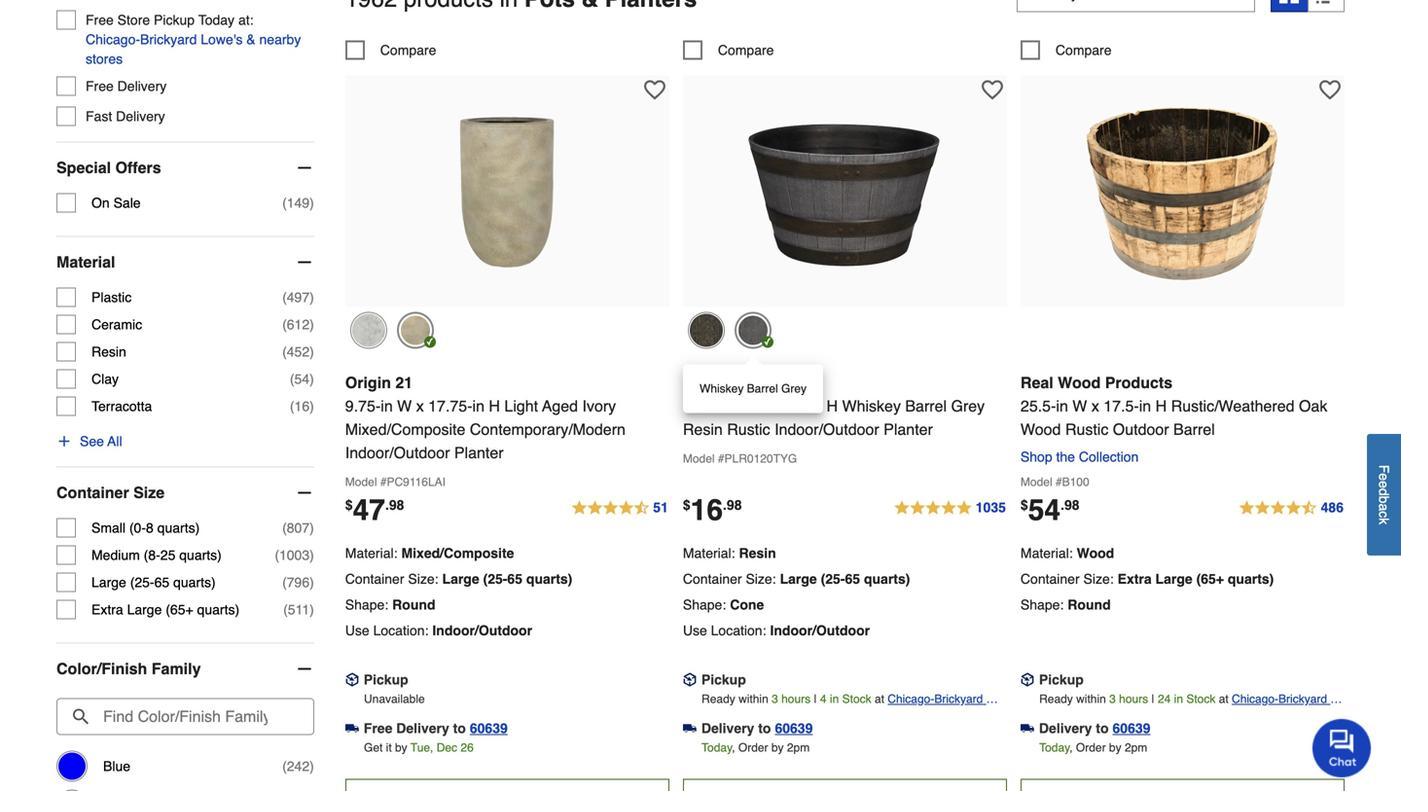 Task type: locate. For each thing, give the bounding box(es) containing it.
lowe's for ready within 3 hours | 4 in stock at chicago-brickyard lowe's
[[888, 712, 924, 725]]

1 60639 from the left
[[470, 721, 508, 736]]

quarts)
[[157, 520, 200, 536], [179, 548, 222, 563], [526, 571, 573, 587], [864, 571, 910, 587], [1228, 571, 1274, 587], [173, 575, 216, 590], [197, 602, 240, 618]]

1 60639 button from the left
[[470, 719, 508, 738]]

x left 17.5-
[[1092, 397, 1100, 415]]

pickup image for free
[[345, 673, 359, 687]]

4.5 stars image for 54
[[1239, 497, 1345, 520]]

b
[[1377, 496, 1392, 503]]

|
[[814, 692, 817, 706], [1152, 692, 1155, 706]]

1 at from the left
[[875, 692, 885, 706]]

1 horizontal spatial ,
[[1070, 741, 1073, 755]]

1 .98 from the left
[[385, 497, 404, 513]]

0 horizontal spatial w
[[397, 397, 412, 415]]

| inside the ready within 3 hours | 4 in stock at chicago-brickyard lowe's
[[814, 692, 817, 706]]

in inside ready within 3 hours | 24 in stock at chicago-brickyard lowe's
[[1174, 692, 1184, 706]]

c
[[1377, 511, 1392, 518]]

x inside the origin 21 9.75-in w x 17.75-in h light aged ivory mixed/composite contemporary/modern indoor/outdoor planter
[[416, 397, 424, 415]]

2 location: from the left
[[711, 623, 766, 638]]

wood for real
[[1058, 374, 1101, 392]]

0 horizontal spatial |
[[814, 692, 817, 706]]

2 horizontal spatial model
[[1021, 475, 1053, 489]]

stock inside the ready within 3 hours | 4 in stock at chicago-brickyard lowe's
[[842, 692, 872, 706]]

54 for $ 54 .98
[[1028, 493, 1061, 527]]

k
[[1377, 518, 1392, 525]]

hours inside ready within 3 hours | 24 in stock at chicago-brickyard lowe's
[[1119, 692, 1149, 706]]

1 $ from the left
[[345, 497, 353, 513]]

) for ( 452 )
[[310, 344, 314, 360]]

3 left 24
[[1110, 692, 1116, 706]]

3 inside the ready within 3 hours | 4 in stock at chicago-brickyard lowe's
[[772, 692, 778, 706]]

0 horizontal spatial 4.5 stars image
[[571, 497, 669, 520]]

barrel inside real wood products 25.5-in w x 17.5-in h rustic/weathered oak wood rustic outdoor barrel
[[1174, 420, 1215, 438]]

16 down ( 54 )
[[294, 399, 310, 414]]

0 horizontal spatial hours
[[782, 692, 811, 706]]

1 horizontal spatial 65
[[507, 571, 523, 587]]

1 shape: round from the left
[[345, 597, 436, 613]]

5001966801 element
[[683, 40, 774, 60]]

$ inside $ 47 .98
[[345, 497, 353, 513]]

1 horizontal spatial 4.5 stars image
[[1239, 497, 1345, 520]]

0 horizontal spatial location:
[[373, 623, 429, 638]]

( for 16
[[290, 399, 294, 414]]

hours for 4
[[782, 692, 811, 706]]

1 horizontal spatial compare
[[718, 42, 774, 58]]

material: down 47
[[345, 545, 398, 561]]

whiskey
[[700, 382, 744, 396], [842, 397, 901, 415]]

location: down cone
[[711, 623, 766, 638]]

see
[[80, 434, 104, 449]]

pickup for free's pickup icon
[[364, 672, 408, 688]]

51 button
[[571, 497, 669, 520]]

container down material: mixed/composite
[[345, 571, 404, 587]]

h for whiskey
[[827, 397, 838, 415]]

0 horizontal spatial delivery to 60639
[[702, 721, 813, 736]]

4.5 stars image left a
[[1239, 497, 1345, 520]]

material: down actual price $54.98 "element"
[[1021, 545, 1073, 561]]

planter down "17.75-"
[[454, 444, 504, 462]]

51
[[653, 500, 669, 515]]

shape: left cone
[[683, 597, 726, 613]]

2 horizontal spatial heart outline image
[[1320, 79, 1341, 101]]

pickup down the shape: cone
[[702, 672, 746, 688]]

compare inside 5002001829 element
[[380, 42, 436, 58]]

1 vertical spatial 54
[[1028, 493, 1061, 527]]

.98 for 54
[[1061, 497, 1080, 513]]

container for material: mixed/composite
[[345, 571, 404, 587]]

real wood products 25.5-in w x 17.5-in h rustic/weathered oak wood rustic outdoor barrel image
[[1076, 85, 1290, 299]]

oak
[[1299, 397, 1328, 415]]

w left 17.5-
[[1073, 397, 1088, 415]]

# up actual price $47.98 'element'
[[380, 475, 387, 489]]

model for 9.75-in w x 17.75-in h light aged ivory mixed/composite contemporary/modern indoor/outdoor planter
[[345, 475, 377, 489]]

size: down the material: wood
[[1084, 571, 1114, 587]]

whiskey barrel grey
[[700, 382, 807, 396]]

1 pickup image from the left
[[345, 673, 359, 687]]

11 ) from the top
[[310, 759, 314, 774]]

1 horizontal spatial at
[[1219, 692, 1229, 706]]

4 minus image from the top
[[295, 659, 314, 679]]

1 container size: large (25-65 quarts) from the left
[[345, 571, 573, 587]]

rustic inside "style selections 19.3-in w x 12.13-in h whiskey barrel grey resin rustic indoor/outdoor planter"
[[727, 420, 771, 438]]

planter up "1035" button
[[884, 420, 933, 438]]

small (0-8 quarts)
[[91, 520, 200, 536]]

$ for 54
[[1021, 497, 1028, 513]]

2 use location: indoor/outdoor from the left
[[683, 623, 870, 638]]

60639 for ready within 3 hours | 24 in stock at chicago-brickyard lowe's
[[1113, 721, 1151, 736]]

1 horizontal spatial delivery to 60639
[[1039, 721, 1151, 736]]

1 by from the left
[[395, 741, 407, 755]]

3 size: from the left
[[1084, 571, 1114, 587]]

all
[[107, 434, 122, 449]]

1 horizontal spatial 54
[[1028, 493, 1061, 527]]

1 horizontal spatial shape: round
[[1021, 597, 1111, 613]]

$ right 51
[[683, 497, 691, 513]]

1 within from the left
[[739, 692, 769, 706]]

grey up 12.13-
[[782, 382, 807, 396]]

0 horizontal spatial x
[[416, 397, 424, 415]]

2 delivery to 60639 from the left
[[1039, 721, 1151, 736]]

0 vertical spatial free
[[86, 12, 114, 28]]

2 vertical spatial resin
[[739, 545, 776, 561]]

planter inside the origin 21 9.75-in w x 17.75-in h light aged ivory mixed/composite contemporary/modern indoor/outdoor planter
[[454, 444, 504, 462]]

2 within from the left
[[1077, 692, 1106, 706]]

| left 4
[[814, 692, 817, 706]]

order for ready within 3 hours | 24 in stock at chicago-brickyard lowe's
[[1076, 741, 1106, 755]]

2 ready from the left
[[1040, 692, 1073, 706]]

.98 for 16
[[723, 497, 742, 513]]

1 vertical spatial (65+
[[166, 602, 193, 618]]

( for 497
[[282, 290, 287, 305]]

2 2pm from the left
[[1125, 741, 1148, 755]]

e up d
[[1377, 473, 1392, 481]]

2 h from the left
[[827, 397, 838, 415]]

3 by from the left
[[1109, 741, 1122, 755]]

0 horizontal spatial stock
[[842, 692, 872, 706]]

1 horizontal spatial 2pm
[[1125, 741, 1148, 755]]

0 horizontal spatial 16
[[294, 399, 310, 414]]

1 delivery to 60639 from the left
[[702, 721, 813, 736]]

contemporary/modern
[[470, 420, 626, 438]]

grid view image
[[1280, 0, 1299, 3]]

7 ) from the top
[[310, 520, 314, 536]]

# down the
[[1056, 475, 1062, 489]]

x left "17.75-"
[[416, 397, 424, 415]]

2 compare from the left
[[718, 42, 774, 58]]

( 497 )
[[282, 290, 314, 305]]

a
[[1377, 503, 1392, 511]]

size: down material: mixed/composite
[[408, 571, 438, 587]]

0 vertical spatial 54
[[294, 371, 310, 387]]

1 stock from the left
[[842, 692, 872, 706]]

( for 807
[[282, 520, 287, 536]]

1 size: from the left
[[408, 571, 438, 587]]

0 horizontal spatial today , order by 2pm
[[702, 741, 810, 755]]

12.13-
[[766, 397, 810, 415]]

1 horizontal spatial within
[[1077, 692, 1106, 706]]

whiskey right 12.13-
[[842, 397, 901, 415]]

1 order from the left
[[739, 741, 768, 755]]

0 horizontal spatial shape: round
[[345, 597, 436, 613]]

unavailable
[[364, 692, 425, 706]]

list view image
[[1317, 0, 1336, 3]]

3 inside ready within 3 hours | 24 in stock at chicago-brickyard lowe's
[[1110, 692, 1116, 706]]

size: for wood
[[1084, 571, 1114, 587]]

0 horizontal spatial order
[[739, 741, 768, 755]]

hours left 4
[[782, 692, 811, 706]]

container size
[[56, 484, 165, 502]]

4.5 stars image left actual price $16.98 element at the bottom of the page
[[571, 497, 669, 520]]

hours left 24
[[1119, 692, 1149, 706]]

material: for material: resin
[[683, 545, 735, 561]]

within inside the ready within 3 hours | 4 in stock at chicago-brickyard lowe's
[[739, 692, 769, 706]]

3 shape: from the left
[[1021, 597, 1064, 613]]

use for shape: round
[[345, 623, 370, 638]]

minus image up 149
[[295, 158, 314, 178]]

0 horizontal spatial h
[[489, 397, 500, 415]]

in inside the ready within 3 hours | 4 in stock at chicago-brickyard lowe's
[[830, 692, 839, 706]]

1 location: from the left
[[373, 623, 429, 638]]

2 $ from the left
[[683, 497, 691, 513]]

ready for ready within 3 hours | 4 in stock at chicago-brickyard lowe's
[[702, 692, 736, 706]]

indoor/outdoor up model # pc9116lai
[[345, 444, 450, 462]]

( 796 )
[[282, 575, 314, 590]]

0 horizontal spatial round
[[392, 597, 436, 613]]

1 2pm from the left
[[787, 741, 810, 755]]

0 horizontal spatial #
[[380, 475, 387, 489]]

at
[[875, 692, 885, 706], [1219, 692, 1229, 706]]

3 for 4
[[772, 692, 778, 706]]

indoor/outdoor down 12.13-
[[775, 420, 880, 438]]

w inside "style selections 19.3-in w x 12.13-in h whiskey barrel grey resin rustic indoor/outdoor planter"
[[735, 397, 750, 415]]

2 3 from the left
[[1110, 692, 1116, 706]]

container size: large (25-65 quarts) down material: mixed/composite
[[345, 571, 573, 587]]

16 for $ 16 .98
[[691, 493, 723, 527]]

0 horizontal spatial to
[[453, 721, 466, 736]]

chicago-
[[86, 32, 140, 47], [888, 692, 935, 706], [1232, 692, 1279, 706]]

free
[[86, 12, 114, 28], [86, 78, 114, 94], [364, 721, 393, 736]]

w down whiskey barrel grey
[[735, 397, 750, 415]]

chat invite button image
[[1313, 718, 1372, 778]]

whiskey up 19.3-
[[700, 382, 744, 396]]

5002001829 element
[[345, 40, 436, 60]]

.98 down model # pc9116lai
[[385, 497, 404, 513]]

model up 47
[[345, 475, 377, 489]]

minus image
[[295, 158, 314, 178], [295, 253, 314, 272], [295, 483, 314, 503], [295, 659, 314, 679]]

2 horizontal spatial chicago-
[[1232, 692, 1279, 706]]

1 horizontal spatial location:
[[711, 623, 766, 638]]

1 horizontal spatial x
[[754, 397, 762, 415]]

by down ready within 3 hours | 24 in stock at chicago-brickyard lowe's
[[1109, 741, 1122, 755]]

1 horizontal spatial 60639 button
[[775, 719, 813, 738]]

chicago- right 24
[[1232, 692, 1279, 706]]

2 x from the left
[[754, 397, 762, 415]]

2 by from the left
[[772, 741, 784, 755]]

1 vertical spatial mixed/composite
[[401, 545, 514, 561]]

minus image inside special offers "button"
[[295, 158, 314, 178]]

1 h from the left
[[489, 397, 500, 415]]

h inside "style selections 19.3-in w x 12.13-in h whiskey barrel grey resin rustic indoor/outdoor planter"
[[827, 397, 838, 415]]

( 54 )
[[290, 371, 314, 387]]

w down 21
[[397, 397, 412, 415]]

container size: extra large (65+ quarts)
[[1021, 571, 1274, 587]]

0 horizontal spatial 3
[[772, 692, 778, 706]]

( 807 )
[[282, 520, 314, 536]]

wood down 25.5-
[[1021, 420, 1061, 438]]

hours inside the ready within 3 hours | 4 in stock at chicago-brickyard lowe's
[[782, 692, 811, 706]]

2 minus image from the top
[[295, 253, 314, 272]]

$ right '1035' at the right
[[1021, 497, 1028, 513]]

0 horizontal spatial chicago-brickyard lowe's button
[[888, 689, 1007, 725]]

use location: indoor/outdoor for round
[[345, 623, 532, 638]]

3 heart outline image from the left
[[1320, 79, 1341, 101]]

delivery to 60639 for ready within 3 hours | 4 in stock at chicago-brickyard lowe's
[[702, 721, 813, 736]]

resin up the clay
[[91, 344, 126, 360]]

.98 down model # plr0120tyg
[[723, 497, 742, 513]]

chicago-brickyard lowe's button for ready within 3 hours | 24 in stock at chicago-brickyard lowe's
[[1232, 689, 1345, 725]]

1 horizontal spatial 3
[[1110, 692, 1116, 706]]

2pm for 24
[[1125, 741, 1148, 755]]

.98 inside $ 47 .98
[[385, 497, 404, 513]]

wood up container size: extra large (65+ quarts)
[[1077, 545, 1115, 561]]

stock
[[842, 692, 872, 706], [1187, 692, 1216, 706]]

2 horizontal spatial material:
[[1021, 545, 1073, 561]]

2 , from the left
[[1070, 741, 1073, 755]]

minus image inside container size button
[[295, 483, 314, 503]]

0 vertical spatial wood
[[1058, 374, 1101, 392]]

60639
[[470, 721, 508, 736], [775, 721, 813, 736], [1113, 721, 1151, 736]]

ready for ready within 3 hours | 24 in stock at chicago-brickyard lowe's
[[1040, 692, 1073, 706]]

barrel
[[747, 382, 778, 396], [906, 397, 947, 415], [1174, 420, 1215, 438]]

today , order by 2pm for ready within 3 hours | 4 in stock at chicago-brickyard lowe's
[[702, 741, 810, 755]]

minus image inside color/finish family button
[[295, 659, 314, 679]]

3 minus image from the top
[[295, 483, 314, 503]]

0 horizontal spatial compare
[[380, 42, 436, 58]]

stock for 24
[[1187, 692, 1216, 706]]

796
[[287, 575, 310, 590]]

1 horizontal spatial extra
[[1118, 571, 1152, 587]]

use down the shape: cone
[[683, 623, 707, 638]]

1 vertical spatial free
[[86, 78, 114, 94]]

1 shape: from the left
[[345, 597, 389, 613]]

2 horizontal spatial barrel
[[1174, 420, 1215, 438]]

1 ) from the top
[[310, 195, 314, 211]]

stock inside ready within 3 hours | 24 in stock at chicago-brickyard lowe's
[[1187, 692, 1216, 706]]

shape: round for mixed/composite
[[345, 597, 436, 613]]

truck filled image
[[345, 722, 359, 735], [683, 722, 697, 735]]

1000041637 element
[[1021, 40, 1112, 60]]

within inside ready within 3 hours | 24 in stock at chicago-brickyard lowe's
[[1077, 692, 1106, 706]]

rustic up shop the collection "link"
[[1066, 420, 1109, 438]]

1 horizontal spatial use location: indoor/outdoor
[[683, 623, 870, 638]]

2 material: from the left
[[683, 545, 735, 561]]

brickyard inside ready within 3 hours | 24 in stock at chicago-brickyard lowe's
[[1279, 692, 1328, 706]]

2pm down ready within 3 hours | 24 in stock at chicago-brickyard lowe's
[[1125, 741, 1148, 755]]

free for free delivery
[[86, 78, 114, 94]]

location:
[[373, 623, 429, 638], [711, 623, 766, 638]]

2 60639 from the left
[[775, 721, 813, 736]]

54 down the model # b100 at bottom
[[1028, 493, 1061, 527]]

1 horizontal spatial 16
[[691, 493, 723, 527]]

x down whiskey barrel grey
[[754, 397, 762, 415]]

2 container size: large (25-65 quarts) from the left
[[683, 571, 910, 587]]

1 horizontal spatial use
[[683, 623, 707, 638]]

1 vertical spatial grey
[[951, 397, 985, 415]]

$ down model # pc9116lai
[[345, 497, 353, 513]]

whiskey barrel grey image
[[735, 312, 772, 349]]

free left store
[[86, 12, 114, 28]]

1 3 from the left
[[772, 692, 778, 706]]

delivery to 60639
[[702, 721, 813, 736], [1039, 721, 1151, 736]]

1 material: from the left
[[345, 545, 398, 561]]

2 horizontal spatial .98
[[1061, 497, 1080, 513]]

chicago- inside ready within 3 hours | 24 in stock at chicago-brickyard lowe's
[[1232, 692, 1279, 706]]

4
[[820, 692, 827, 706]]

2 truck filled image from the left
[[683, 722, 697, 735]]

1 compare from the left
[[380, 42, 436, 58]]

model down the shop
[[1021, 475, 1053, 489]]

wood
[[1058, 374, 1101, 392], [1021, 420, 1061, 438], [1077, 545, 1115, 561]]

2 rustic from the left
[[1066, 420, 1109, 438]]

wood for material:
[[1077, 545, 1115, 561]]

3 h from the left
[[1156, 397, 1167, 415]]

16
[[294, 399, 310, 414], [691, 493, 723, 527]]

$ inside $ 54 .98
[[1021, 497, 1028, 513]]

3 material: from the left
[[1021, 545, 1073, 561]]

rustic for x
[[727, 420, 771, 438]]

0 horizontal spatial use
[[345, 623, 370, 638]]

0 vertical spatial mixed/composite
[[345, 420, 466, 438]]

1 horizontal spatial barrel
[[906, 397, 947, 415]]

chicago- up stores
[[86, 32, 140, 47]]

minus image up ( 807 )
[[295, 483, 314, 503]]

origin 21 9.75-in w x 17.75-in h light aged ivory mixed/composite contemporary/modern indoor/outdoor planter image
[[400, 85, 614, 299]]

order for ready within 3 hours | 4 in stock at chicago-brickyard lowe's
[[739, 741, 768, 755]]

4.5 stars image containing 486
[[1239, 497, 1345, 520]]

$ 54 .98
[[1021, 493, 1080, 527]]

model down 19.3-
[[683, 452, 715, 466]]

0 horizontal spatial $
[[345, 497, 353, 513]]

60639 button for ready within 3 hours | 24 in stock at chicago-brickyard lowe's
[[1113, 719, 1151, 738]]

3 to from the left
[[1096, 721, 1109, 736]]

heart outline image
[[644, 79, 666, 101], [982, 79, 1003, 101], [1320, 79, 1341, 101]]

1 minus image from the top
[[295, 158, 314, 178]]

chicago- right 4
[[888, 692, 935, 706]]

511
[[288, 602, 310, 618]]

1 vertical spatial barrel
[[906, 397, 947, 415]]

2 use from the left
[[683, 623, 707, 638]]

hours for 24
[[1119, 692, 1149, 706]]

1 x from the left
[[416, 397, 424, 415]]

0 horizontal spatial heart outline image
[[644, 79, 666, 101]]

use
[[345, 623, 370, 638], [683, 623, 707, 638]]

grey left 25.5-
[[951, 397, 985, 415]]

h left light
[[489, 397, 500, 415]]

2 horizontal spatial x
[[1092, 397, 1100, 415]]

extra
[[1118, 571, 1152, 587], [91, 602, 123, 618]]

3 ) from the top
[[310, 317, 314, 332]]

3 compare from the left
[[1056, 42, 1112, 58]]

1 horizontal spatial size:
[[746, 571, 776, 587]]

1 hours from the left
[[782, 692, 811, 706]]

h up outdoor
[[1156, 397, 1167, 415]]

1 horizontal spatial |
[[1152, 692, 1155, 706]]

60639 button
[[470, 719, 508, 738], [775, 719, 813, 738], [1113, 719, 1151, 738]]

container down the material: wood
[[1021, 571, 1080, 587]]

at inside ready within 3 hours | 24 in stock at chicago-brickyard lowe's
[[1219, 692, 1229, 706]]

54 for ( 54 )
[[294, 371, 310, 387]]

2 horizontal spatial h
[[1156, 397, 1167, 415]]

terracotta
[[91, 399, 152, 414]]

4.5 stars image containing 51
[[571, 497, 669, 520]]

rustic inside real wood products 25.5-in w x 17.5-in h rustic/weathered oak wood rustic outdoor barrel
[[1066, 420, 1109, 438]]

minus image up ( 497 )
[[295, 253, 314, 272]]

pickup up unavailable
[[364, 672, 408, 688]]

| left 24
[[1152, 692, 1155, 706]]

3 w from the left
[[1073, 397, 1088, 415]]

5 ) from the top
[[310, 371, 314, 387]]

1 w from the left
[[397, 397, 412, 415]]

2 .98 from the left
[[723, 497, 742, 513]]

use location: indoor/outdoor down material: mixed/composite
[[345, 623, 532, 638]]

Find Color/Finish Family text field
[[56, 698, 314, 735]]

1 horizontal spatial resin
[[683, 420, 723, 438]]

1 , from the left
[[733, 741, 735, 755]]

lowe's for ready within 3 hours | 24 in stock at chicago-brickyard lowe's
[[1232, 712, 1268, 725]]

8
[[146, 520, 154, 536]]

54
[[294, 371, 310, 387], [1028, 493, 1061, 527]]

shape: for material: resin
[[683, 597, 726, 613]]

10 ) from the top
[[310, 602, 314, 618]]

stock right 4
[[842, 692, 872, 706]]

round down material: mixed/composite
[[392, 597, 436, 613]]

at inside the ready within 3 hours | 4 in stock at chicago-brickyard lowe's
[[875, 692, 885, 706]]

2 ) from the top
[[310, 290, 314, 305]]

0 horizontal spatial pickup image
[[345, 673, 359, 687]]

2 pickup image from the left
[[683, 673, 697, 687]]

0 horizontal spatial grey
[[782, 382, 807, 396]]

3 60639 button from the left
[[1113, 719, 1151, 738]]

lowe's inside ready within 3 hours | 24 in stock at chicago-brickyard lowe's
[[1232, 712, 1268, 725]]

, for ready within 3 hours | 4 in stock at chicago-brickyard lowe's
[[733, 741, 735, 755]]

brickyard for ready within 3 hours | 24 in stock at chicago-brickyard lowe's
[[1279, 692, 1328, 706]]

at right 4
[[875, 692, 885, 706]]

container size: large (25-65 quarts) up cone
[[683, 571, 910, 587]]

2 60639 button from the left
[[775, 719, 813, 738]]

compare for 1000041637 element
[[1056, 42, 1112, 58]]

container size: large (25-65 quarts) for cone
[[683, 571, 910, 587]]

,
[[733, 741, 735, 755], [1070, 741, 1073, 755]]

2 horizontal spatial lowe's
[[1232, 712, 1268, 725]]

1 4.5 stars image from the left
[[571, 497, 669, 520]]

free up get
[[364, 721, 393, 736]]

shop the collection
[[1021, 449, 1139, 465]]

0 horizontal spatial within
[[739, 692, 769, 706]]

1 today , order by 2pm from the left
[[702, 741, 810, 755]]

3 left 4
[[772, 692, 778, 706]]

planter inside "style selections 19.3-in w x 12.13-in h whiskey barrel grey resin rustic indoor/outdoor planter"
[[884, 420, 933, 438]]

minus image down 511
[[295, 659, 314, 679]]

minus image for material
[[295, 253, 314, 272]]

1 horizontal spatial truck filled image
[[683, 722, 697, 735]]

4 ) from the top
[[310, 344, 314, 360]]

plr0120tyg
[[725, 452, 797, 466]]

dec
[[437, 741, 457, 755]]

mixed/composite down "pc9116lai"
[[401, 545, 514, 561]]

free down stores
[[86, 78, 114, 94]]

stock right 24
[[1187, 692, 1216, 706]]

1 horizontal spatial w
[[735, 397, 750, 415]]

by down the ready within 3 hours | 4 in stock at chicago-brickyard lowe's at the right of page
[[772, 741, 784, 755]]

(25- for material: mixed/composite
[[483, 571, 507, 587]]

65 for material: resin
[[845, 571, 860, 587]]

1 chicago-brickyard lowe's button from the left
[[888, 689, 1007, 725]]

chicago-brickyard lowe's button
[[888, 689, 1007, 725], [1232, 689, 1345, 725]]

round for large (25-65 quarts)
[[392, 597, 436, 613]]

8 ) from the top
[[310, 548, 314, 563]]

x for 17.75-
[[416, 397, 424, 415]]

pickup image
[[345, 673, 359, 687], [683, 673, 697, 687]]

2 to from the left
[[758, 721, 771, 736]]

2 horizontal spatial today
[[1040, 741, 1070, 755]]

whiskey barrel brown image
[[688, 312, 725, 349]]

2pm down the ready within 3 hours | 4 in stock at chicago-brickyard lowe's at the right of page
[[787, 741, 810, 755]]

.98
[[385, 497, 404, 513], [723, 497, 742, 513], [1061, 497, 1080, 513]]

cone
[[730, 597, 764, 613]]

1 horizontal spatial (65+
[[1197, 571, 1224, 587]]

452
[[287, 344, 310, 360]]

delivery for free delivery to 60639
[[396, 721, 449, 736]]

use up unavailable
[[345, 623, 370, 638]]

ready inside ready within 3 hours | 24 in stock at chicago-brickyard lowe's
[[1040, 692, 1073, 706]]

container up the shape: cone
[[683, 571, 742, 587]]

indoor/outdoor
[[775, 420, 880, 438], [345, 444, 450, 462], [433, 623, 532, 638], [770, 623, 870, 638]]

2 horizontal spatial 60639 button
[[1113, 719, 1151, 738]]

1 vertical spatial planter
[[454, 444, 504, 462]]

pickup right pickup image
[[1039, 672, 1084, 688]]

free delivery
[[86, 78, 167, 94]]

on sale
[[91, 195, 141, 211]]

0 horizontal spatial model
[[345, 475, 377, 489]]

ready inside the ready within 3 hours | 4 in stock at chicago-brickyard lowe's
[[702, 692, 736, 706]]

shop the collection link
[[1021, 449, 1147, 465]]

$ inside $ 16 .98
[[683, 497, 691, 513]]

1 round from the left
[[392, 597, 436, 613]]

3 x from the left
[[1092, 397, 1100, 415]]

0 horizontal spatial shape:
[[345, 597, 389, 613]]

1 horizontal spatial heart outline image
[[982, 79, 1003, 101]]

2 | from the left
[[1152, 692, 1155, 706]]

# up actual price $16.98 element at the bottom of the page
[[718, 452, 725, 466]]

1 horizontal spatial stock
[[1187, 692, 1216, 706]]

.98 down b100
[[1061, 497, 1080, 513]]

compare inside 1000041637 element
[[1056, 42, 1112, 58]]

2 chicago-brickyard lowe's button from the left
[[1232, 689, 1345, 725]]

size:
[[408, 571, 438, 587], [746, 571, 776, 587], [1084, 571, 1114, 587]]

shape:
[[345, 597, 389, 613], [683, 597, 726, 613], [1021, 597, 1064, 613]]

2 at from the left
[[1219, 692, 1229, 706]]

shape: right 511
[[345, 597, 389, 613]]

$ for 47
[[345, 497, 353, 513]]

2 shape: round from the left
[[1021, 597, 1111, 613]]

| inside ready within 3 hours | 24 in stock at chicago-brickyard lowe's
[[1152, 692, 1155, 706]]

w inside the origin 21 9.75-in w x 17.75-in h light aged ivory mixed/composite contemporary/modern indoor/outdoor planter
[[397, 397, 412, 415]]

chicago- for ready within 3 hours | 4 in stock at chicago-brickyard lowe's
[[888, 692, 935, 706]]

1 horizontal spatial shape:
[[683, 597, 726, 613]]

1 use location: indoor/outdoor from the left
[[345, 623, 532, 638]]

9 ) from the top
[[310, 575, 314, 590]]

pickup up chicago-brickyard lowe's & nearby stores
[[154, 12, 195, 28]]

2 vertical spatial barrel
[[1174, 420, 1215, 438]]

.98 inside $ 54 .98
[[1061, 497, 1080, 513]]

16 right 51
[[691, 493, 723, 527]]

2pm for 4
[[787, 741, 810, 755]]

shape: round down the material: wood
[[1021, 597, 1111, 613]]

2 size: from the left
[[746, 571, 776, 587]]

2 horizontal spatial compare
[[1056, 42, 1112, 58]]

1 rustic from the left
[[727, 420, 771, 438]]

0 horizontal spatial 54
[[294, 371, 310, 387]]

3 .98 from the left
[[1061, 497, 1080, 513]]

24
[[1158, 692, 1171, 706]]

(65+
[[1197, 571, 1224, 587], [166, 602, 193, 618]]

1 horizontal spatial (25-
[[483, 571, 507, 587]]

within left 24
[[1077, 692, 1106, 706]]

2 horizontal spatial $
[[1021, 497, 1028, 513]]

1 e from the top
[[1377, 473, 1392, 481]]

blue
[[103, 759, 130, 774]]

h right 12.13-
[[827, 397, 838, 415]]

4.5 stars image
[[571, 497, 669, 520], [1239, 497, 1345, 520]]

size: up cone
[[746, 571, 776, 587]]

location: for round
[[373, 623, 429, 638]]

e up b
[[1377, 481, 1392, 488]]

chicago- inside the ready within 3 hours | 4 in stock at chicago-brickyard lowe's
[[888, 692, 935, 706]]

lowe's inside the ready within 3 hours | 4 in stock at chicago-brickyard lowe's
[[888, 712, 924, 725]]

model # b100
[[1021, 475, 1090, 489]]

at for 24
[[1219, 692, 1229, 706]]

0 horizontal spatial 60639 button
[[470, 719, 508, 738]]

2 horizontal spatial by
[[1109, 741, 1122, 755]]

1 use from the left
[[345, 623, 370, 638]]

location: for cone
[[711, 623, 766, 638]]

container up small
[[56, 484, 129, 502]]

1 ready from the left
[[702, 692, 736, 706]]

use location: indoor/outdoor down cone
[[683, 623, 870, 638]]

2 horizontal spatial w
[[1073, 397, 1088, 415]]

shape: cone
[[683, 597, 764, 613]]

minus image for container size
[[295, 483, 314, 503]]

round down the material: wood
[[1068, 597, 1111, 613]]

within for ready within 3 hours | 24 in stock at chicago-brickyard lowe's
[[1077, 692, 1106, 706]]

f e e d b a c k button
[[1367, 434, 1402, 556]]

2 hours from the left
[[1119, 692, 1149, 706]]

stores
[[86, 51, 123, 67]]

.98 inside $ 16 .98
[[723, 497, 742, 513]]

today for ready within 3 hours | 4 in stock at chicago-brickyard lowe's
[[702, 741, 733, 755]]

6 ) from the top
[[310, 399, 314, 414]]

minus image inside material button
[[295, 253, 314, 272]]

at right 24
[[1219, 692, 1229, 706]]

location: up unavailable
[[373, 623, 429, 638]]

actual price $16.98 element
[[683, 493, 742, 527]]

1 horizontal spatial pickup image
[[683, 673, 697, 687]]

use for shape: cone
[[683, 623, 707, 638]]

compare inside 5001966801 element
[[718, 42, 774, 58]]

2 4.5 stars image from the left
[[1239, 497, 1345, 520]]

brickyard inside the ready within 3 hours | 4 in stock at chicago-brickyard lowe's
[[935, 692, 983, 706]]

2 today , order by 2pm from the left
[[1040, 741, 1148, 755]]

brickyard for ready within 3 hours | 4 in stock at chicago-brickyard lowe's
[[935, 692, 983, 706]]

)
[[310, 195, 314, 211], [310, 290, 314, 305], [310, 317, 314, 332], [310, 344, 314, 360], [310, 371, 314, 387], [310, 399, 314, 414], [310, 520, 314, 536], [310, 548, 314, 563], [310, 575, 314, 590], [310, 602, 314, 618], [310, 759, 314, 774]]

242
[[287, 759, 310, 774]]

material: for material: wood
[[1021, 545, 1073, 561]]

size
[[133, 484, 165, 502]]

( for 612
[[282, 317, 287, 332]]

) for ( 511 )
[[310, 602, 314, 618]]

w inside real wood products 25.5-in w x 17.5-in h rustic/weathered oak wood rustic outdoor barrel
[[1073, 397, 1088, 415]]

(
[[282, 195, 287, 211], [282, 290, 287, 305], [282, 317, 287, 332], [282, 344, 287, 360], [290, 371, 294, 387], [290, 399, 294, 414], [282, 520, 287, 536], [275, 548, 279, 563], [282, 575, 287, 590], [283, 602, 288, 618], [282, 759, 287, 774]]

) for ( 242 )
[[310, 759, 314, 774]]

1 | from the left
[[814, 692, 817, 706]]

x inside "style selections 19.3-in w x 12.13-in h whiskey barrel grey resin rustic indoor/outdoor planter"
[[754, 397, 762, 415]]

h inside the origin 21 9.75-in w x 17.75-in h light aged ivory mixed/composite contemporary/modern indoor/outdoor planter
[[489, 397, 500, 415]]

0 horizontal spatial whiskey
[[700, 382, 744, 396]]

w for 21
[[397, 397, 412, 415]]

resin up cone
[[739, 545, 776, 561]]

( 149 )
[[282, 195, 314, 211]]

1 vertical spatial wood
[[1021, 420, 1061, 438]]

by right it
[[395, 741, 407, 755]]

0 vertical spatial resin
[[91, 344, 126, 360]]

today
[[198, 12, 235, 28], [702, 741, 733, 755], [1040, 741, 1070, 755]]

mixed/composite down 21
[[345, 420, 466, 438]]

1 horizontal spatial to
[[758, 721, 771, 736]]

3 $ from the left
[[1021, 497, 1028, 513]]

2 round from the left
[[1068, 597, 1111, 613]]

0 horizontal spatial ready
[[702, 692, 736, 706]]

rustic up model # plr0120tyg
[[727, 420, 771, 438]]

wood right real
[[1058, 374, 1101, 392]]

( for 796
[[282, 575, 287, 590]]

model
[[683, 452, 715, 466], [345, 475, 377, 489], [1021, 475, 1053, 489]]

material: for material: mixed/composite
[[345, 545, 398, 561]]

2 horizontal spatial brickyard
[[1279, 692, 1328, 706]]

1 truck filled image from the left
[[345, 722, 359, 735]]

0 horizontal spatial at
[[875, 692, 885, 706]]

get it by tue, dec 26
[[364, 741, 474, 755]]

54 up ( 16 )
[[294, 371, 310, 387]]



Task type: vqa. For each thing, say whether or not it's contained in the screenshot.
off
no



Task type: describe. For each thing, give the bounding box(es) containing it.
light aged ivory image
[[397, 312, 434, 349]]

1003
[[279, 548, 310, 563]]

model # plr0120tyg
[[683, 452, 797, 466]]

container size button
[[56, 468, 314, 518]]

ready within 3 hours | 4 in stock at chicago-brickyard lowe's
[[702, 692, 987, 725]]

fast
[[86, 109, 112, 124]]

( 242 )
[[282, 759, 314, 774]]

1 heart outline image from the left
[[644, 79, 666, 101]]

lowe's inside chicago-brickyard lowe's & nearby stores
[[201, 32, 243, 47]]

1 to from the left
[[453, 721, 466, 736]]

0 horizontal spatial 65
[[154, 575, 170, 590]]

chicago-brickyard lowe's & nearby stores
[[86, 32, 301, 67]]

mixed/composite inside the origin 21 9.75-in w x 17.75-in h light aged ivory mixed/composite contemporary/modern indoor/outdoor planter
[[345, 420, 466, 438]]

size: for mixed/composite
[[408, 571, 438, 587]]

0 horizontal spatial barrel
[[747, 382, 778, 396]]

60639 for ready within 3 hours | 4 in stock at chicago-brickyard lowe's
[[775, 721, 813, 736]]

47
[[353, 493, 385, 527]]

25
[[160, 548, 176, 563]]

container for material: resin
[[683, 571, 742, 587]]

0 horizontal spatial extra
[[91, 602, 123, 618]]

material
[[56, 253, 115, 271]]

planter for whiskey
[[884, 420, 933, 438]]

planter for light
[[454, 444, 504, 462]]

0 vertical spatial grey
[[782, 382, 807, 396]]

17.75-
[[428, 397, 473, 415]]

x inside real wood products 25.5-in w x 17.5-in h rustic/weathered oak wood rustic outdoor barrel
[[1092, 397, 1100, 415]]

ivory
[[583, 397, 616, 415]]

h inside real wood products 25.5-in w x 17.5-in h rustic/weathered oak wood rustic outdoor barrel
[[1156, 397, 1167, 415]]

store
[[117, 12, 150, 28]]

see all
[[80, 434, 122, 449]]

( for 1003
[[275, 548, 279, 563]]

selections
[[725, 374, 803, 392]]

origin 21 9.75-in w x 17.75-in h light aged ivory mixed/composite contemporary/modern indoor/outdoor planter
[[345, 374, 626, 462]]

actual price $47.98 element
[[345, 493, 404, 527]]

whiskey inside "style selections 19.3-in w x 12.13-in h whiskey barrel grey resin rustic indoor/outdoor planter"
[[842, 397, 901, 415]]

resin inside "style selections 19.3-in w x 12.13-in h whiskey barrel grey resin rustic indoor/outdoor planter"
[[683, 420, 723, 438]]

1035 button
[[893, 497, 1007, 520]]

h for light
[[489, 397, 500, 415]]

style selections 19.3-in w x 12.13-in h whiskey barrel grey resin rustic indoor/outdoor planter image
[[738, 85, 952, 299]]

f
[[1377, 465, 1392, 473]]

special
[[56, 159, 111, 177]]

0 vertical spatial whiskey
[[700, 382, 744, 396]]

actual price $54.98 element
[[1021, 493, 1080, 527]]

large (25-65 quarts)
[[91, 575, 216, 590]]

compare for 5002001829 element
[[380, 42, 436, 58]]

chicago- inside chicago-brickyard lowe's & nearby stores
[[86, 32, 140, 47]]

today , order by 2pm for ready within 3 hours | 24 in stock at chicago-brickyard lowe's
[[1040, 741, 1148, 755]]

compare for 5001966801 element
[[718, 42, 774, 58]]

fast delivery
[[86, 109, 165, 124]]

2 horizontal spatial resin
[[739, 545, 776, 561]]

model # pc9116lai
[[345, 475, 446, 489]]

) for ( 612 )
[[310, 317, 314, 332]]

collection
[[1079, 449, 1139, 465]]

material: mixed/composite
[[345, 545, 514, 561]]

shape: for material: mixed/composite
[[345, 597, 389, 613]]

rustic for w
[[1066, 420, 1109, 438]]

) for ( 16 )
[[310, 399, 314, 414]]

to for ready within 3 hours | 24 in stock at chicago-brickyard lowe's
[[1096, 721, 1109, 736]]

shape: round for wood
[[1021, 597, 1111, 613]]

0 horizontal spatial (25-
[[130, 575, 154, 590]]

# for origin 21 9.75-in w x 17.75-in h light aged ivory mixed/composite contemporary/modern indoor/outdoor planter
[[380, 475, 387, 489]]

pickup image
[[1021, 673, 1035, 687]]

nearby
[[259, 32, 301, 47]]

( for 511
[[283, 602, 288, 618]]

pickup for pickup image
[[1039, 672, 1084, 688]]

by for ready within 3 hours | 4 in stock at chicago-brickyard lowe's
[[772, 741, 784, 755]]

real wood products 25.5-in w x 17.5-in h rustic/weathered oak wood rustic outdoor barrel
[[1021, 374, 1328, 438]]

17.5-
[[1104, 397, 1139, 415]]

0 horizontal spatial resin
[[91, 344, 126, 360]]

19.3-
[[683, 397, 719, 415]]

| for 24
[[1152, 692, 1155, 706]]

truck filled image for free
[[345, 722, 359, 735]]

chicago-brickyard lowe's button for ready within 3 hours | 4 in stock at chicago-brickyard lowe's
[[888, 689, 1007, 725]]

) for ( 796 )
[[310, 575, 314, 590]]

get
[[364, 741, 383, 755]]

0 vertical spatial (65+
[[1197, 571, 1224, 587]]

to for ready within 3 hours | 4 in stock at chicago-brickyard lowe's
[[758, 721, 771, 736]]

it
[[386, 741, 392, 755]]

1035
[[976, 500, 1006, 515]]

use location: indoor/outdoor for cone
[[683, 623, 870, 638]]

( for 452
[[282, 344, 287, 360]]

real
[[1021, 374, 1054, 392]]

(8-
[[144, 548, 160, 563]]

, for ready within 3 hours | 24 in stock at chicago-brickyard lowe's
[[1070, 741, 1073, 755]]

2 vertical spatial free
[[364, 721, 393, 736]]

size: for resin
[[746, 571, 776, 587]]

color/finish family button
[[56, 644, 314, 695]]

products
[[1105, 374, 1173, 392]]

container for material: wood
[[1021, 571, 1080, 587]]

indoor/outdoor inside the origin 21 9.75-in w x 17.75-in h light aged ivory mixed/composite contemporary/modern indoor/outdoor planter
[[345, 444, 450, 462]]

color/finish family
[[56, 660, 201, 678]]

( for 149
[[282, 195, 287, 211]]

9.75-
[[345, 397, 381, 415]]

at for 4
[[875, 692, 885, 706]]

style selections 19.3-in w x 12.13-in h whiskey barrel grey resin rustic indoor/outdoor planter
[[683, 374, 985, 438]]

origin
[[345, 374, 391, 392]]

round for extra large (65+ quarts)
[[1068, 597, 1111, 613]]

shape: for material: wood
[[1021, 597, 1064, 613]]

pickup image for delivery
[[683, 673, 697, 687]]

truck filled image for delivery
[[683, 722, 697, 735]]

today for ready within 3 hours | 24 in stock at chicago-brickyard lowe's
[[1040, 741, 1070, 755]]

indoor/outdoor inside "style selections 19.3-in w x 12.13-in h whiskey barrel grey resin rustic indoor/outdoor planter"
[[775, 420, 880, 438]]

small
[[91, 520, 126, 536]]

ceramic
[[91, 317, 142, 332]]

2 heart outline image from the left
[[982, 79, 1003, 101]]

26
[[461, 741, 474, 755]]

( 511 )
[[283, 602, 314, 618]]

486 button
[[1239, 497, 1345, 520]]

) for ( 807 )
[[310, 520, 314, 536]]

aged
[[542, 397, 578, 415]]

( 1003 )
[[275, 548, 314, 563]]

on
[[91, 195, 110, 211]]

2 e from the top
[[1377, 481, 1392, 488]]

delivery to 60639 for ready within 3 hours | 24 in stock at chicago-brickyard lowe's
[[1039, 721, 1151, 736]]

truck filled image
[[1021, 722, 1035, 735]]

barrel inside "style selections 19.3-in w x 12.13-in h whiskey barrel grey resin rustic indoor/outdoor planter"
[[906, 397, 947, 415]]

see all button
[[56, 432, 122, 451]]

16 for ( 16 )
[[294, 399, 310, 414]]

plus image
[[56, 434, 72, 449]]

612
[[287, 317, 310, 332]]

stock for 4
[[842, 692, 872, 706]]

( 612 )
[[282, 317, 314, 332]]

(25- for material: resin
[[821, 571, 845, 587]]

807
[[287, 520, 310, 536]]

0 horizontal spatial (65+
[[166, 602, 193, 618]]

free store pickup today at:
[[86, 12, 254, 28]]

within for ready within 3 hours | 4 in stock at chicago-brickyard lowe's
[[739, 692, 769, 706]]

4.5 stars image for 47
[[571, 497, 669, 520]]

65 for material: mixed/composite
[[507, 571, 523, 587]]

w for selections
[[735, 397, 750, 415]]

grey inside "style selections 19.3-in w x 12.13-in h whiskey barrel grey resin rustic indoor/outdoor planter"
[[951, 397, 985, 415]]

special offers button
[[56, 143, 314, 193]]

d
[[1377, 488, 1392, 496]]

$ for 16
[[683, 497, 691, 513]]

clay
[[91, 371, 119, 387]]

material: resin
[[683, 545, 776, 561]]

the
[[1056, 449, 1075, 465]]

tue,
[[411, 741, 433, 755]]

3 for 24
[[1110, 692, 1116, 706]]

sale
[[113, 195, 141, 211]]

outdoor
[[1113, 420, 1169, 438]]

container inside button
[[56, 484, 129, 502]]

shop
[[1021, 449, 1053, 465]]

) for ( 149 )
[[310, 195, 314, 211]]

( for 242
[[282, 759, 287, 774]]

pickup for pickup icon associated with delivery
[[702, 672, 746, 688]]

25.5-
[[1021, 397, 1056, 415]]

family
[[152, 660, 201, 678]]

model for 19.3-in w x 12.13-in h whiskey barrel grey resin rustic indoor/outdoor planter
[[683, 452, 715, 466]]

container size: large (25-65 quarts) for round
[[345, 571, 573, 587]]

brickyard inside chicago-brickyard lowe's & nearby stores
[[140, 32, 197, 47]]

497
[[287, 290, 310, 305]]

$ 16 .98
[[683, 493, 742, 527]]

149
[[287, 195, 310, 211]]

free delivery to 60639
[[364, 721, 508, 736]]

ndt white image
[[350, 312, 387, 349]]

free for free store pickup today at:
[[86, 12, 114, 28]]

5 stars image
[[893, 497, 1007, 520]]

at:
[[238, 12, 254, 28]]

0 vertical spatial extra
[[1118, 571, 1152, 587]]

21
[[395, 374, 413, 392]]

x for 12.13-
[[754, 397, 762, 415]]

indoor/outdoor up 4
[[770, 623, 870, 638]]

0 horizontal spatial today
[[198, 12, 235, 28]]

.98 for 47
[[385, 497, 404, 513]]

indoor/outdoor down material: mixed/composite
[[433, 623, 532, 638]]

material button
[[56, 237, 314, 288]]

color/finish
[[56, 660, 147, 678]]

material: wood
[[1021, 545, 1115, 561]]

) for ( 497 )
[[310, 290, 314, 305]]

$ 47 .98
[[345, 493, 404, 527]]

(0-
[[129, 520, 146, 536]]

chicago- for ready within 3 hours | 24 in stock at chicago-brickyard lowe's
[[1232, 692, 1279, 706]]

2 horizontal spatial #
[[1056, 475, 1062, 489]]

plastic
[[91, 290, 132, 305]]

b100
[[1062, 475, 1090, 489]]

) for ( 1003 )
[[310, 548, 314, 563]]



